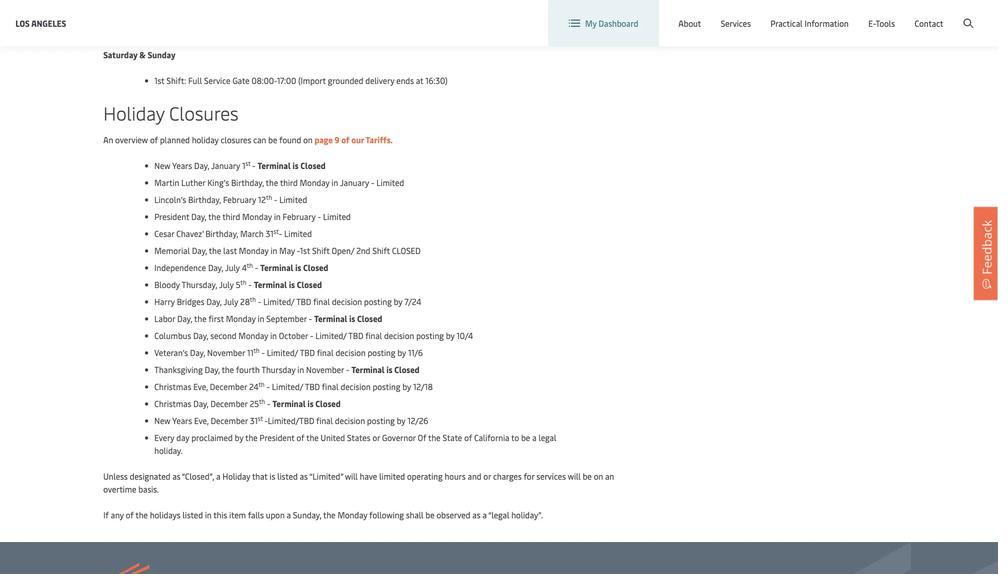 Task type: locate. For each thing, give the bounding box(es) containing it.
st inside new years eve, december 31 st -limited/tbd final decision posting by 12/26
[[258, 415, 263, 423]]

by left "11/6"
[[398, 347, 406, 358]]

th down 'fourth'
[[259, 380, 265, 389]]

0 horizontal spatial or
[[373, 432, 380, 443]]

of right the state at the bottom left of the page
[[465, 432, 472, 443]]

lincoln's
[[154, 194, 186, 205]]

0 vertical spatial listed
[[277, 471, 298, 482]]

2 horizontal spatial as
[[473, 510, 481, 521]]

of right 9 on the top left of page
[[342, 134, 350, 145]]

th inside lincoln's birthday, february 12 th - limited
[[266, 193, 272, 202]]

0 vertical spatial 31
[[266, 228, 274, 239]]

of left planned
[[150, 134, 158, 145]]

posting for 12/26
[[367, 415, 395, 426]]

0 horizontal spatial listed
[[183, 510, 203, 521]]

1 vertical spatial birthday,
[[188, 194, 221, 205]]

- right the 24
[[267, 381, 270, 392]]

- inside 'independence day, july 4 th - terminal is closed'
[[255, 262, 258, 273]]

day, for veteran's
[[190, 347, 205, 358]]

1 horizontal spatial january
[[340, 177, 369, 188]]

posting inside "christmas eve, december 24 th - limited/ tbd final decision posting by 12/18"
[[373, 381, 401, 392]]

0 vertical spatial november
[[207, 347, 245, 358]]

1 horizontal spatial 31
[[266, 228, 274, 239]]

1 vertical spatial new
[[154, 415, 171, 426]]

new for day,
[[154, 160, 171, 171]]

0 horizontal spatial president
[[154, 211, 189, 222]]

limited/ up "september"
[[263, 296, 295, 307]]

the up 12
[[266, 177, 278, 188]]

los angeles
[[15, 18, 66, 29]]

my dashboard
[[586, 18, 639, 29]]

st for terminal
[[246, 159, 251, 168]]

november up "christmas eve, december 24 th - limited/ tbd final decision posting by 12/18"
[[306, 364, 344, 375]]

th inside christmas day, december 25 th - terminal is closed
[[259, 398, 265, 406]]

th inside 'veteran's day, november 11 th - limited/ tbd final decision posting by 11/6'
[[254, 346, 260, 355]]

february
[[223, 194, 256, 205], [283, 211, 316, 222]]

will
[[345, 471, 358, 482], [568, 471, 581, 482]]

july inside 'independence day, july 4 th - terminal is closed'
[[225, 262, 240, 273]]

by right proclaimed
[[235, 432, 244, 443]]

1 vertical spatial eve,
[[194, 415, 209, 426]]

- up may
[[279, 228, 282, 239]]

2 years from the top
[[172, 415, 192, 426]]

january
[[211, 160, 240, 171], [340, 177, 369, 188]]

charges
[[493, 471, 522, 482]]

2 christmas from the top
[[154, 398, 191, 409]]

birthday, up 'last'
[[206, 228, 238, 239]]

day, up proclaimed
[[193, 398, 209, 409]]

1 vertical spatial february
[[283, 211, 316, 222]]

by left 12/26
[[397, 415, 406, 426]]

thursday
[[262, 364, 296, 375]]

0 vertical spatial years
[[172, 160, 192, 171]]

day, down 'last'
[[208, 262, 223, 273]]

- inside "christmas eve, december 24 th - limited/ tbd final decision posting by 12/18"
[[267, 381, 270, 392]]

limited/ inside harry bridges day, july 28 th - limited/ tbd final decision posting by 7/24
[[263, 296, 295, 307]]

december inside "christmas eve, december 24 th - limited/ tbd final decision posting by 12/18"
[[210, 381, 247, 392]]

christmas inside christmas day, december 25 th - terminal is closed
[[154, 398, 191, 409]]

terminal inside the bloody thursday, july 5 th - terminal is closed
[[254, 279, 287, 290]]

0 vertical spatial st
[[246, 159, 251, 168]]

in down labor day, the first monday in september - terminal is closed
[[270, 330, 277, 341]]

july inside the bloody thursday, july 5 th - terminal is closed
[[219, 279, 234, 290]]

0 horizontal spatial third
[[223, 211, 240, 222]]

decision inside new years eve, december 31 st -limited/tbd final decision posting by 12/26
[[335, 415, 365, 426]]

st inside new years day, january 1 st - terminal is closed
[[246, 159, 251, 168]]

day, inside harry bridges day, july 28 th - limited/ tbd final decision posting by 7/24
[[207, 296, 222, 307]]

menu
[[826, 10, 847, 21]]

1 horizontal spatial president
[[260, 432, 295, 443]]

or inside unless designated as "closed", a holiday that is listed as "limited" will have limited operating hours and or charges for services will be on an overtime basis.
[[484, 471, 491, 482]]

closed inside new years day, january 1 st - terminal is closed
[[301, 160, 326, 171]]

0 vertical spatial eve,
[[193, 381, 208, 392]]

final inside new years eve, december 31 st -limited/tbd final decision posting by 12/26
[[316, 415, 333, 426]]

holidays
[[150, 510, 181, 521]]

found
[[279, 134, 301, 145]]

2 vertical spatial st
[[258, 415, 263, 423]]

tbd
[[296, 296, 311, 307], [349, 330, 364, 341], [300, 347, 315, 358], [305, 381, 320, 392]]

third down found
[[280, 177, 298, 188]]

1 horizontal spatial will
[[568, 471, 581, 482]]

years inside new years eve, december 31 st -limited/tbd final decision posting by 12/26
[[172, 415, 192, 426]]

president down limited/tbd
[[260, 432, 295, 443]]

0 horizontal spatial shift
[[312, 245, 330, 256]]

a left legal
[[533, 432, 537, 443]]

0 vertical spatial christmas
[[154, 381, 191, 392]]

monday down "page"
[[300, 177, 330, 188]]

11
[[247, 347, 254, 358]]

by
[[394, 296, 403, 307], [446, 330, 455, 341], [398, 347, 406, 358], [403, 381, 411, 392], [397, 415, 406, 426], [235, 432, 244, 443]]

holiday
[[103, 100, 165, 125], [223, 471, 250, 482]]

can
[[253, 134, 266, 145]]

be right can at top left
[[268, 134, 277, 145]]

that
[[252, 471, 268, 482]]

- right 1
[[252, 160, 256, 171]]

st
[[246, 159, 251, 168], [274, 227, 279, 236], [258, 415, 263, 423]]

december for eve,
[[210, 381, 247, 392]]

day, inside 'independence day, july 4 th - terminal is closed'
[[208, 262, 223, 273]]

- up columbus day, second monday in october - limited/ tbd final decision posting by 10/4
[[309, 313, 312, 324]]

a inside unless designated as "closed", a holiday that is listed as "limited" will have limited operating hours and or charges for services will be on an overtime basis.
[[216, 471, 221, 482]]

2nd
[[356, 245, 371, 256]]

- inside 'cesar chavez' birthday, march 31 st - limited'
[[279, 228, 282, 239]]

february inside lincoln's birthday, february 12 th - limited
[[223, 194, 256, 205]]

third
[[280, 177, 298, 188], [223, 211, 240, 222]]

- right 28
[[258, 296, 261, 307]]

th for 11
[[254, 346, 260, 355]]

31 right march
[[266, 228, 274, 239]]

1 horizontal spatial on
[[594, 471, 604, 482]]

th inside "christmas eve, december 24 th - limited/ tbd final decision posting by 12/18"
[[259, 380, 265, 389]]

1 vertical spatial on
[[594, 471, 604, 482]]

limited inside 'cesar chavez' birthday, march 31 st - limited'
[[284, 228, 312, 239]]

new inside new years eve, december 31 st -limited/tbd final decision posting by 12/26
[[154, 415, 171, 426]]

- right 25
[[267, 398, 271, 409]]

eve, inside new years eve, december 31 st -limited/tbd final decision posting by 12/26
[[194, 415, 209, 426]]

july left 5
[[219, 279, 234, 290]]

- right 12
[[274, 194, 278, 205]]

in down martin luther king's birthday, the third monday in january - limited on the left of page
[[274, 211, 281, 222]]

be right shall on the bottom left of the page
[[426, 510, 435, 521]]

1 horizontal spatial third
[[280, 177, 298, 188]]

1 christmas from the top
[[154, 381, 191, 392]]

new
[[154, 160, 171, 171], [154, 415, 171, 426]]

and
[[468, 471, 482, 482]]

president inside every day proclaimed by the president of the united states or governor of the state of california to be a legal holiday.
[[260, 432, 295, 443]]

31 inside 'cesar chavez' birthday, march 31 st - limited'
[[266, 228, 274, 239]]

0 vertical spatial 1st
[[154, 75, 165, 86]]

shift right '2nd'
[[373, 245, 390, 256]]

1 vertical spatial third
[[223, 211, 240, 222]]

in
[[332, 177, 338, 188], [274, 211, 281, 222], [271, 245, 277, 256], [258, 313, 264, 324], [270, 330, 277, 341], [298, 364, 304, 375], [205, 510, 212, 521]]

christmas for day,
[[154, 398, 191, 409]]

by inside every day proclaimed by the president of the united states or governor of the state of california to be a legal holiday.
[[235, 432, 244, 443]]

th inside harry bridges day, july 28 th - limited/ tbd final decision posting by 7/24
[[250, 295, 256, 304]]

decision for 11/6
[[336, 347, 366, 358]]

practical
[[771, 18, 803, 29]]

decision inside "christmas eve, december 24 th - limited/ tbd final decision posting by 12/18"
[[341, 381, 371, 392]]

cesar
[[154, 228, 174, 239]]

by left '10/4'
[[446, 330, 455, 341]]

years inside new years day, january 1 st - terminal is closed
[[172, 160, 192, 171]]

ends
[[397, 75, 414, 86]]

st down the an overview of planned holiday closures can be found on page 9 of our tariffs.
[[246, 159, 251, 168]]

2 new from the top
[[154, 415, 171, 426]]

0 vertical spatial january
[[211, 160, 240, 171]]

december left 25
[[211, 398, 248, 409]]

th down martin luther king's birthday, the third monday in january - limited on the left of page
[[266, 193, 272, 202]]

2 vertical spatial july
[[224, 296, 238, 307]]

or right the states
[[373, 432, 380, 443]]

overtime
[[103, 484, 136, 495]]

2 vertical spatial december
[[211, 415, 248, 426]]

january left 1
[[211, 160, 240, 171]]

th down 4
[[241, 278, 247, 287]]

final inside "christmas eve, december 24 th - limited/ tbd final decision posting by 12/18"
[[322, 381, 339, 392]]

hours
[[445, 471, 466, 482]]

limited/ up thursday at the left
[[267, 347, 298, 358]]

or right and
[[484, 471, 491, 482]]

final for -limited/tbd final decision posting by 12/26
[[316, 415, 333, 426]]

is inside 'independence day, july 4 th - terminal is closed'
[[295, 262, 301, 273]]

holiday.
[[154, 445, 183, 456]]

item
[[229, 510, 246, 521]]

st inside 'cesar chavez' birthday, march 31 st - limited'
[[274, 227, 279, 236]]

th for 5
[[241, 278, 247, 287]]

tbd inside 'veteran's day, november 11 th - limited/ tbd final decision posting by 11/6'
[[300, 347, 315, 358]]

july
[[225, 262, 240, 273], [219, 279, 234, 290], [224, 296, 238, 307]]

december up proclaimed
[[211, 415, 248, 426]]

global menu button
[[777, 0, 857, 31]]

eve, inside "christmas eve, december 24 th - limited/ tbd final decision posting by 12/18"
[[193, 381, 208, 392]]

0 horizontal spatial november
[[207, 347, 245, 358]]

th for 12
[[266, 193, 272, 202]]

1st
[[154, 75, 165, 86], [300, 245, 310, 256]]

feedback button
[[974, 207, 999, 300]]

login / create account link
[[877, 0, 979, 30]]

- right 5
[[249, 279, 252, 290]]

1 vertical spatial christmas
[[154, 398, 191, 409]]

0 vertical spatial new
[[154, 160, 171, 171]]

1 vertical spatial years
[[172, 415, 192, 426]]

president day, the third monday in february - limited
[[154, 211, 351, 222]]

final inside harry bridges day, july 28 th - limited/ tbd final decision posting by 7/24
[[313, 296, 330, 307]]

if
[[103, 510, 109, 521]]

- inside new years eve, december 31 st -limited/tbd final decision posting by 12/26
[[265, 415, 268, 426]]

th inside the bloody thursday, july 5 th - terminal is closed
[[241, 278, 247, 287]]

1 vertical spatial st
[[274, 227, 279, 236]]

as left ""closed","
[[173, 471, 181, 482]]

posting for 12/18
[[373, 381, 401, 392]]

1 horizontal spatial shift
[[373, 245, 390, 256]]

2 shift from the left
[[373, 245, 390, 256]]

1 vertical spatial holiday
[[223, 471, 250, 482]]

e-tools button
[[869, 0, 896, 46]]

final
[[313, 296, 330, 307], [366, 330, 382, 341], [317, 347, 334, 358], [322, 381, 339, 392], [316, 415, 333, 426]]

st for limited
[[274, 227, 279, 236]]

july for day,
[[225, 262, 240, 273]]

by left 7/24
[[394, 296, 403, 307]]

a inside every day proclaimed by the president of the united states or governor of the state of california to be a legal holiday.
[[533, 432, 537, 443]]

closed inside christmas day, december 25 th - terminal is closed
[[316, 398, 341, 409]]

0 horizontal spatial february
[[223, 194, 256, 205]]

years up luther
[[172, 160, 192, 171]]

july left 4
[[225, 262, 240, 273]]

limited inside lincoln's birthday, february 12 th - limited
[[280, 194, 307, 205]]

0 horizontal spatial holiday
[[103, 100, 165, 125]]

0 horizontal spatial st
[[246, 159, 251, 168]]

0 vertical spatial or
[[373, 432, 380, 443]]

limited up "memorial day, the last monday in may -1st shift open/ 2nd shift closed"
[[284, 228, 312, 239]]

will right services
[[568, 471, 581, 482]]

by inside harry bridges day, july 28 th - limited/ tbd final decision posting by 7/24
[[394, 296, 403, 307]]

gate
[[233, 75, 250, 86]]

by inside new years eve, december 31 st -limited/tbd final decision posting by 12/26
[[397, 415, 406, 426]]

1 horizontal spatial listed
[[277, 471, 298, 482]]

final inside 'veteran's day, november 11 th - limited/ tbd final decision posting by 11/6'
[[317, 347, 334, 358]]

1 vertical spatial 1st
[[300, 245, 310, 256]]

or
[[373, 432, 380, 443], [484, 471, 491, 482]]

0 vertical spatial december
[[210, 381, 247, 392]]

about button
[[679, 0, 702, 46]]

1 horizontal spatial holiday
[[223, 471, 250, 482]]

years for eve,
[[172, 415, 192, 426]]

be
[[268, 134, 277, 145], [521, 432, 531, 443], [583, 471, 592, 482], [426, 510, 435, 521]]

31 down 25
[[250, 415, 258, 426]]

day, inside new years day, january 1 st - terminal is closed
[[194, 160, 209, 171]]

2 will from the left
[[568, 471, 581, 482]]

1 vertical spatial december
[[211, 398, 248, 409]]

limited
[[379, 471, 405, 482]]

limited/ inside 'veteran's day, november 11 th - limited/ tbd final decision posting by 11/6'
[[267, 347, 298, 358]]

california
[[474, 432, 510, 443]]

0 vertical spatial president
[[154, 211, 189, 222]]

be inside every day proclaimed by the president of the united states or governor of the state of california to be a legal holiday.
[[521, 432, 531, 443]]

is
[[293, 160, 299, 171], [295, 262, 301, 273], [289, 279, 295, 290], [349, 313, 355, 324], [387, 364, 393, 375], [308, 398, 314, 409], [270, 471, 275, 482]]

any
[[111, 510, 124, 521]]

1 vertical spatial listed
[[183, 510, 203, 521]]

sunday,
[[293, 510, 322, 521]]

december inside christmas day, december 25 th - terminal is closed
[[211, 398, 248, 409]]

final for - limited/ tbd final decision posting by 11/6
[[317, 347, 334, 358]]

1 vertical spatial july
[[219, 279, 234, 290]]

as left "limited"
[[300, 471, 308, 482]]

limited down martin luther king's birthday, the third monday in january - limited on the left of page
[[280, 194, 307, 205]]

by left 12/18
[[403, 381, 411, 392]]

1 vertical spatial 31
[[250, 415, 258, 426]]

2 vertical spatial birthday,
[[206, 228, 238, 239]]

th
[[266, 193, 272, 202], [247, 261, 253, 270], [241, 278, 247, 287], [250, 295, 256, 304], [254, 346, 260, 355], [259, 380, 265, 389], [259, 398, 265, 406]]

in left this
[[205, 510, 212, 521]]

th inside 'independence day, july 4 th - terminal is closed'
[[247, 261, 253, 270]]

saturday
[[103, 49, 138, 60]]

1 horizontal spatial or
[[484, 471, 491, 482]]

cesar chavez' birthday, march 31 st - limited
[[154, 227, 312, 239]]

- right october
[[310, 330, 314, 341]]

is inside new years day, january 1 st - terminal is closed
[[293, 160, 299, 171]]

columbus
[[154, 330, 191, 341]]

limited/ down thanksgiving day, the fourth thursday in november - terminal is closed
[[272, 381, 303, 392]]

birthday, down 1
[[231, 177, 264, 188]]

christmas eve, december 24 th - limited/ tbd final decision posting by 12/18
[[154, 380, 433, 392]]

posting
[[364, 296, 392, 307], [416, 330, 444, 341], [368, 347, 396, 358], [373, 381, 401, 392], [367, 415, 395, 426]]

legal
[[539, 432, 557, 443]]

day, down bridges
[[177, 313, 192, 324]]

0 horizontal spatial as
[[173, 471, 181, 482]]

1 vertical spatial president
[[260, 432, 295, 443]]

terminal inside new years day, january 1 st - terminal is closed
[[258, 160, 291, 171]]

th up 'fourth'
[[254, 346, 260, 355]]

1 new from the top
[[154, 160, 171, 171]]

christmas inside "christmas eve, december 24 th - limited/ tbd final decision posting by 12/18"
[[154, 381, 191, 392]]

holiday left that
[[223, 471, 250, 482]]

17:00
[[277, 75, 296, 86]]

0 vertical spatial holiday
[[103, 100, 165, 125]]

february up "memorial day, the last monday in may -1st shift open/ 2nd shift closed"
[[283, 211, 316, 222]]

birthday, inside 'cesar chavez' birthday, march 31 st - limited'
[[206, 228, 238, 239]]

third up 'cesar chavez' birthday, march 31 st - limited'
[[223, 211, 240, 222]]

location
[[735, 10, 767, 21]]

0 horizontal spatial january
[[211, 160, 240, 171]]

day, for christmas
[[193, 398, 209, 409]]

harry
[[154, 296, 175, 307]]

day, for thanksgiving
[[205, 364, 220, 375]]

decision inside 'veteran's day, november 11 th - limited/ tbd final decision posting by 11/6'
[[336, 347, 366, 358]]

closed inside the bloody thursday, july 5 th - terminal is closed
[[297, 279, 322, 290]]

posting inside new years eve, december 31 st -limited/tbd final decision posting by 12/26
[[367, 415, 395, 426]]

closures
[[169, 100, 239, 125]]

president down the lincoln's
[[154, 211, 189, 222]]

january down page 9 of our tariffs. link
[[340, 177, 369, 188]]

this
[[214, 510, 227, 521]]

0 horizontal spatial 31
[[250, 415, 258, 426]]

or inside every day proclaimed by the president of the united states or governor of the state of california to be a legal holiday.
[[373, 432, 380, 443]]

1 horizontal spatial st
[[258, 415, 263, 423]]

0 vertical spatial february
[[223, 194, 256, 205]]

apmt footer logo image
[[103, 563, 255, 574]]

posting inside 'veteran's day, november 11 th - limited/ tbd final decision posting by 11/6'
[[368, 347, 396, 358]]

posting inside harry bridges day, july 28 th - limited/ tbd final decision posting by 7/24
[[364, 296, 392, 307]]

0 vertical spatial third
[[280, 177, 298, 188]]

is inside the bloody thursday, july 5 th - terminal is closed
[[289, 279, 295, 290]]

0 horizontal spatial on
[[303, 134, 313, 145]]

new inside new years day, january 1 st - terminal is closed
[[154, 160, 171, 171]]

monday down unless designated as "closed", a holiday that is listed as "limited" will have limited operating hours and or charges for services will be on an overtime basis.
[[338, 510, 368, 521]]

the
[[266, 177, 278, 188], [208, 211, 221, 222], [209, 245, 221, 256], [194, 313, 207, 324], [222, 364, 234, 375], [245, 432, 258, 443], [307, 432, 319, 443], [428, 432, 441, 443], [136, 510, 148, 521], [323, 510, 336, 521]]

31 inside new years eve, december 31 st -limited/tbd final decision posting by 12/26
[[250, 415, 258, 426]]

christmas
[[154, 381, 191, 392], [154, 398, 191, 409]]

february up president day, the third monday in february - limited
[[223, 194, 256, 205]]

november inside 'veteran's day, november 11 th - limited/ tbd final decision posting by 11/6'
[[207, 347, 245, 358]]

31 for cesar chavez' birthday, march 31
[[266, 228, 274, 239]]

day, inside christmas day, december 25 th - terminal is closed
[[193, 398, 209, 409]]

falls
[[248, 510, 264, 521]]

12/18
[[413, 381, 433, 392]]

be left an
[[583, 471, 592, 482]]

1 years from the top
[[172, 160, 192, 171]]

- inside new years day, january 1 st - terminal is closed
[[252, 160, 256, 171]]

a right ""closed","
[[216, 471, 221, 482]]

- right 4
[[255, 262, 258, 273]]

1 vertical spatial or
[[484, 471, 491, 482]]

day, right "thanksgiving"
[[205, 364, 220, 375]]

shift left the open/
[[312, 245, 330, 256]]

limited up the open/
[[323, 211, 351, 222]]

0 vertical spatial birthday,
[[231, 177, 264, 188]]

day, for independence
[[208, 262, 223, 273]]

day, down chavez'
[[192, 245, 207, 256]]

on left "page"
[[303, 134, 313, 145]]

in down 9 on the top left of page
[[332, 177, 338, 188]]

will left have
[[345, 471, 358, 482]]

th up the bloody thursday, july 5 th - terminal is closed
[[247, 261, 253, 270]]

have
[[360, 471, 377, 482]]

th down the bloody thursday, july 5 th - terminal is closed
[[250, 295, 256, 304]]

0 vertical spatial july
[[225, 262, 240, 273]]

independence
[[154, 262, 206, 273]]

day, up chavez'
[[191, 211, 207, 222]]

eve, up proclaimed
[[194, 415, 209, 426]]

birthday, down luther
[[188, 194, 221, 205]]

july inside harry bridges day, july 28 th - limited/ tbd final decision posting by 7/24
[[224, 296, 238, 307]]

posting left 7/24
[[364, 296, 392, 307]]

fourth
[[236, 364, 260, 375]]

on left an
[[594, 471, 604, 482]]

1st left shift:
[[154, 75, 165, 86]]

designated
[[130, 471, 171, 482]]

limited/
[[263, 296, 295, 307], [316, 330, 347, 341], [267, 347, 298, 358], [272, 381, 303, 392]]

- down christmas day, december 25 th - terminal is closed
[[265, 415, 268, 426]]

new years eve, december 31 st -limited/tbd final decision posting by 12/26
[[154, 415, 429, 426]]

1 horizontal spatial november
[[306, 364, 344, 375]]

1 horizontal spatial february
[[283, 211, 316, 222]]

0 horizontal spatial will
[[345, 471, 358, 482]]

new up martin
[[154, 160, 171, 171]]

monday
[[300, 177, 330, 188], [242, 211, 272, 222], [239, 245, 269, 256], [226, 313, 256, 324], [239, 330, 268, 341], [338, 510, 368, 521]]

- inside harry bridges day, july 28 th - limited/ tbd final decision posting by 7/24
[[258, 296, 261, 307]]

day, left the second
[[193, 330, 208, 341]]

december up christmas day, december 25 th - terminal is closed
[[210, 381, 247, 392]]

holiday up overview
[[103, 100, 165, 125]]

birthday,
[[231, 177, 264, 188], [188, 194, 221, 205], [206, 228, 238, 239]]

day, inside 'veteran's day, november 11 th - limited/ tbd final decision posting by 11/6'
[[190, 347, 205, 358]]

by inside "christmas eve, december 24 th - limited/ tbd final decision posting by 12/18"
[[403, 381, 411, 392]]

monday down 28
[[226, 313, 256, 324]]

day, up luther
[[194, 160, 209, 171]]

2 horizontal spatial st
[[274, 227, 279, 236]]



Task type: vqa. For each thing, say whether or not it's contained in the screenshot.
My Dashboard
yes



Task type: describe. For each thing, give the bounding box(es) containing it.
0 horizontal spatial 1st
[[154, 75, 165, 86]]

decision inside harry bridges day, july 28 th - limited/ tbd final decision posting by 7/24
[[332, 296, 362, 307]]

to
[[512, 432, 519, 443]]

page
[[315, 134, 333, 145]]

listed inside unless designated as "closed", a holiday that is listed as "limited" will have limited operating hours and or charges for services will be on an overtime basis.
[[277, 471, 298, 482]]

for
[[524, 471, 535, 482]]

- inside 'veteran's day, november 11 th - limited/ tbd final decision posting by 11/6'
[[262, 347, 265, 358]]

day, for columbus
[[193, 330, 208, 341]]

new for eve,
[[154, 415, 171, 426]]

by inside 'veteran's day, november 11 th - limited/ tbd final decision posting by 11/6'
[[398, 347, 406, 358]]

of
[[418, 432, 427, 443]]

states
[[347, 432, 371, 443]]

day, for labor
[[177, 313, 192, 324]]

planned
[[160, 134, 190, 145]]

10/4
[[457, 330, 473, 341]]

1 vertical spatial january
[[340, 177, 369, 188]]

limited/ right october
[[316, 330, 347, 341]]

in left may
[[271, 245, 277, 256]]

24
[[249, 381, 259, 392]]

every
[[154, 432, 174, 443]]

new years day, january 1 st - terminal is closed
[[154, 159, 326, 171]]

practical information button
[[771, 0, 849, 46]]

bloody thursday, july 5 th - terminal is closed
[[154, 278, 322, 290]]

in left "september"
[[258, 313, 264, 324]]

the left first
[[194, 313, 207, 324]]

memorial day, the last monday in may -1st shift open/ 2nd shift closed
[[154, 245, 421, 256]]

contact
[[915, 18, 944, 29]]

31 for new years eve, december 31
[[250, 415, 258, 426]]

limited down tariffs.
[[377, 177, 404, 188]]

11/6
[[408, 347, 423, 358]]

practical information
[[771, 18, 849, 29]]

st for limited/tbd
[[258, 415, 263, 423]]

posting for 11/6
[[368, 347, 396, 358]]

tariffs.
[[366, 134, 393, 145]]

second
[[210, 330, 237, 341]]

terminal inside 'independence day, july 4 th - terminal is closed'
[[260, 262, 294, 273]]

monday up 11
[[239, 330, 268, 341]]

tools
[[876, 18, 896, 29]]

holiday inside unless designated as "closed", a holiday that is listed as "limited" will have limited operating hours and or charges for services will be on an overtime basis.
[[223, 471, 250, 482]]

final for - limited/ tbd final decision posting by 12/18
[[322, 381, 339, 392]]

march
[[240, 228, 264, 239]]

- inside the bloody thursday, july 5 th - terminal is closed
[[249, 279, 252, 290]]

decision for 12/18
[[341, 381, 371, 392]]

shall
[[406, 510, 424, 521]]

- inside lincoln's birthday, february 12 th - limited
[[274, 194, 278, 205]]

/
[[918, 10, 921, 21]]

independence day, july 4 th - terminal is closed
[[154, 261, 329, 273]]

saturday & sunday
[[103, 49, 176, 60]]

of down limited/tbd
[[297, 432, 305, 443]]

holiday
[[192, 134, 219, 145]]

terminal inside christmas day, december 25 th - terminal is closed
[[273, 398, 306, 409]]

december for day,
[[211, 398, 248, 409]]

the right sunday,
[[323, 510, 336, 521]]

25
[[250, 398, 259, 409]]

our
[[352, 134, 364, 145]]

proclaimed
[[191, 432, 233, 443]]

closed inside 'independence day, july 4 th - terminal is closed'
[[303, 262, 329, 273]]

christmas for eve,
[[154, 381, 191, 392]]

monday down march
[[239, 245, 269, 256]]

the left united
[[307, 432, 319, 443]]

the left 'fourth'
[[222, 364, 234, 375]]

unless designated as "closed", a holiday that is listed as "limited" will have limited operating hours and or charges for services will be on an overtime basis.
[[103, 471, 615, 495]]

the down 25
[[245, 432, 258, 443]]

the left 'last'
[[209, 245, 221, 256]]

of right any
[[126, 510, 134, 521]]

following
[[370, 510, 404, 521]]

- right may
[[297, 245, 300, 256]]

1
[[242, 160, 246, 171]]

unless
[[103, 471, 128, 482]]

years for day,
[[172, 160, 192, 171]]

christmas day, december 25 th - terminal is closed
[[154, 398, 341, 409]]

in up "christmas eve, december 24 th - limited/ tbd final decision posting by 12/18"
[[298, 364, 304, 375]]

monday down 12
[[242, 211, 272, 222]]

login / create account
[[896, 10, 979, 21]]

holiday".
[[512, 510, 543, 521]]

day
[[176, 432, 189, 443]]

veteran's
[[154, 347, 188, 358]]

1 horizontal spatial as
[[300, 471, 308, 482]]

operating
[[407, 471, 443, 482]]

united
[[321, 432, 345, 443]]

page 9 of our tariffs. link
[[315, 134, 393, 145]]

- inside christmas day, december 25 th - terminal is closed
[[267, 398, 271, 409]]

upon
[[266, 510, 285, 521]]

day, for president
[[191, 211, 207, 222]]

first
[[209, 313, 224, 324]]

october
[[279, 330, 308, 341]]

labor day, the first monday in september - terminal is closed
[[154, 313, 382, 324]]

login
[[896, 10, 916, 21]]

observed
[[437, 510, 471, 521]]

7/24
[[405, 296, 422, 307]]

28
[[240, 296, 250, 307]]

1 shift from the left
[[312, 245, 330, 256]]

last
[[223, 245, 237, 256]]

december inside new years eve, december 31 st -limited/tbd final decision posting by 12/26
[[211, 415, 248, 426]]

full
[[188, 75, 202, 86]]

state
[[443, 432, 462, 443]]

the left holidays
[[136, 510, 148, 521]]

0 vertical spatial on
[[303, 134, 313, 145]]

delivery
[[366, 75, 395, 86]]

th for 24
[[259, 380, 265, 389]]

january inside new years day, january 1 st - terminal is closed
[[211, 160, 240, 171]]

bloody
[[154, 279, 180, 290]]

"limited"
[[309, 471, 343, 482]]

an
[[103, 134, 113, 145]]

about
[[679, 18, 702, 29]]

is inside unless designated as "closed", a holiday that is listed as "limited" will have limited operating hours and or charges for services will be on an overtime basis.
[[270, 471, 275, 482]]

birthday, inside lincoln's birthday, february 12 th - limited
[[188, 194, 221, 205]]

day, for memorial
[[192, 245, 207, 256]]

harry bridges day, july 28 th - limited/ tbd final decision posting by 7/24
[[154, 295, 422, 307]]

is inside christmas day, december 25 th - terminal is closed
[[308, 398, 314, 409]]

a right upon
[[287, 510, 291, 521]]

veteran's day, november 11 th - limited/ tbd final decision posting by 11/6
[[154, 346, 423, 358]]

posting up "11/6"
[[416, 330, 444, 341]]

- down columbus day, second monday in october - limited/ tbd final decision posting by 10/4
[[346, 364, 350, 375]]

governor
[[382, 432, 416, 443]]

1 vertical spatial november
[[306, 364, 344, 375]]

1 will from the left
[[345, 471, 358, 482]]

thanksgiving day, the fourth thursday in november - terminal is closed
[[154, 364, 420, 375]]

lincoln's birthday, february 12 th - limited
[[154, 193, 307, 205]]

contact button
[[915, 0, 944, 46]]

1st shift: full service gate 08:00-17:00 (import grounded delivery ends at 16:30)
[[154, 75, 448, 86]]

on inside unless designated as "closed", a holiday that is listed as "limited" will have limited operating hours and or charges for services will be on an overtime basis.
[[594, 471, 604, 482]]

1 horizontal spatial 1st
[[300, 245, 310, 256]]

- up "memorial day, the last monday in may -1st shift open/ 2nd shift closed"
[[318, 211, 321, 222]]

(import
[[298, 75, 326, 86]]

every day proclaimed by the president of the united states or governor of the state of california to be a legal holiday.
[[154, 432, 557, 456]]

th for 4
[[247, 261, 253, 270]]

thursday,
[[182, 279, 217, 290]]

4
[[242, 262, 247, 273]]

be inside unless designated as "closed", a holiday that is listed as "limited" will have limited operating hours and or charges for services will be on an overtime basis.
[[583, 471, 592, 482]]

services
[[537, 471, 566, 482]]

th for 25
[[259, 398, 265, 406]]

tbd inside harry bridges day, july 28 th - limited/ tbd final decision posting by 7/24
[[296, 296, 311, 307]]

king's
[[208, 177, 229, 188]]

at
[[416, 75, 424, 86]]

decision for 12/26
[[335, 415, 365, 426]]

chavez'
[[176, 228, 204, 239]]

my
[[586, 18, 597, 29]]

- down tariffs.
[[371, 177, 375, 188]]

july for thursday,
[[219, 279, 234, 290]]

los
[[15, 18, 30, 29]]

a left "legal
[[483, 510, 487, 521]]

tbd inside "christmas eve, december 24 th - limited/ tbd final decision posting by 12/18"
[[305, 381, 320, 392]]

basis.
[[138, 484, 159, 495]]

global menu
[[800, 10, 847, 21]]

service
[[204, 75, 231, 86]]

limited/ inside "christmas eve, december 24 th - limited/ tbd final decision posting by 12/18"
[[272, 381, 303, 392]]

create
[[923, 10, 947, 21]]

dashboard
[[599, 18, 639, 29]]

5
[[236, 279, 241, 290]]

the down lincoln's birthday, february 12 th - limited
[[208, 211, 221, 222]]

switch location
[[709, 10, 767, 21]]

the right of
[[428, 432, 441, 443]]

if any of the holidays listed in this item falls upon a sunday, the monday following shall be observed as a "legal holiday".
[[103, 510, 543, 521]]



